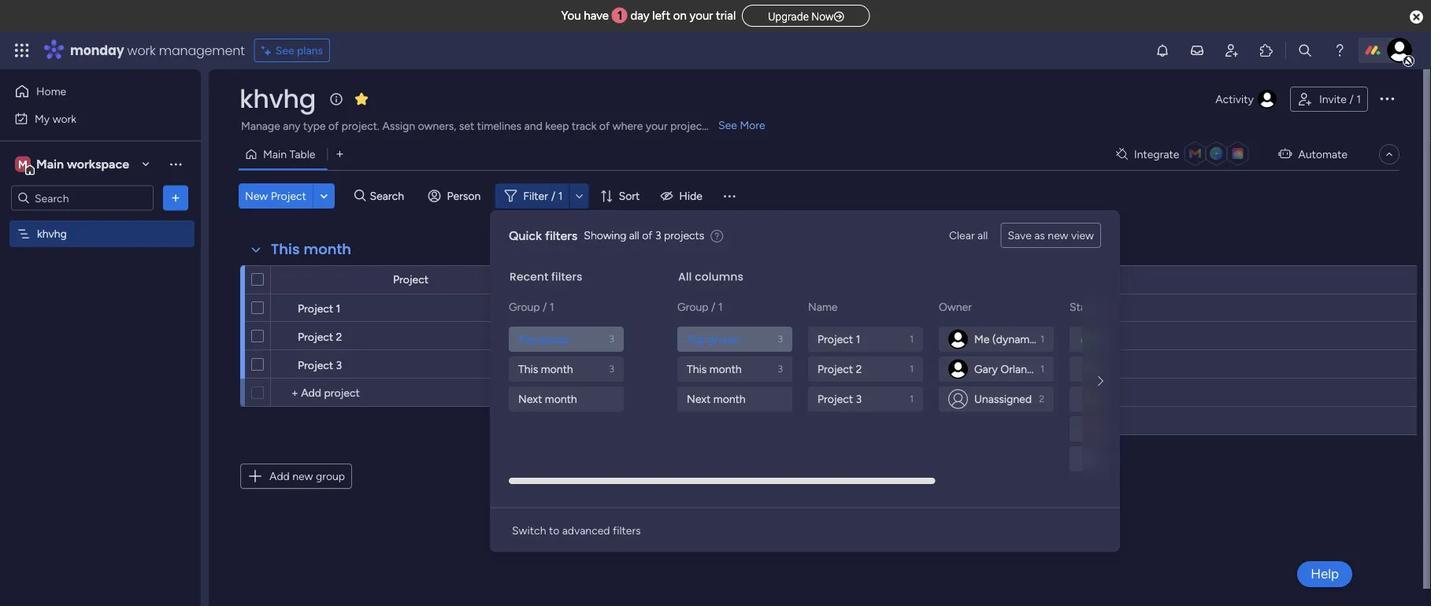 Task type: locate. For each thing, give the bounding box(es) containing it.
see left plans
[[275, 44, 294, 57]]

0 horizontal spatial khvhg
[[37, 227, 67, 241]]

project 1 down this month field
[[298, 302, 341, 315]]

workspace selection element
[[15, 155, 132, 175]]

group down recent filters
[[539, 333, 569, 346]]

group / 1 group for all columns
[[677, 327, 795, 412]]

1 horizontal spatial group / 1 group
[[677, 327, 795, 412]]

1 group / 1 from the left
[[509, 300, 554, 314]]

clear all button
[[943, 223, 994, 248]]

next month
[[518, 393, 577, 406], [687, 393, 746, 406]]

of right track
[[599, 119, 610, 133]]

0 horizontal spatial all
[[629, 229, 639, 242]]

manage
[[241, 119, 280, 133]]

new
[[1048, 229, 1068, 242], [292, 470, 313, 483]]

1 vertical spatial filters
[[551, 269, 582, 285]]

dialog
[[490, 210, 1331, 552]]

working on it inside status group
[[1096, 393, 1161, 406]]

1 horizontal spatial this
[[518, 363, 538, 376]]

status group
[[1070, 327, 1185, 472]]

done down done
[[1096, 363, 1122, 376]]

0 horizontal spatial it
[[707, 302, 714, 315]]

0 vertical spatial working on it
[[648, 302, 714, 315]]

it down column information image
[[707, 302, 714, 315]]

all for all done labels
[[1096, 333, 1108, 346]]

this month for all columns
[[687, 363, 742, 376]]

0 horizontal spatial this month
[[271, 239, 351, 260]]

on down labels
[[1139, 393, 1152, 406]]

all inside status group
[[1096, 333, 1108, 346]]

2 vertical spatial on
[[1139, 393, 1152, 406]]

project 1 down am
[[818, 333, 860, 346]]

dialog containing recent filters
[[490, 210, 1331, 552]]

save as new view
[[1008, 229, 1094, 242]]

group / 1 down recent
[[509, 300, 554, 314]]

0 vertical spatial new
[[1048, 229, 1068, 242]]

group / 1 for all
[[677, 300, 723, 314]]

0 vertical spatial owner
[[573, 273, 606, 287]]

clear
[[949, 229, 975, 242]]

project 3
[[298, 358, 342, 372], [818, 393, 862, 406]]

help
[[1311, 566, 1339, 582]]

left
[[652, 9, 670, 23]]

1 horizontal spatial on
[[692, 302, 704, 315]]

1 vertical spatial gary orlando image
[[948, 360, 968, 379]]

main for main table
[[263, 148, 287, 161]]

1 group from the left
[[509, 300, 540, 314]]

0 vertical spatial work
[[127, 41, 156, 59]]

dapulse close image
[[1410, 9, 1423, 25]]

all inside quick filters showing all of 3 projects
[[629, 229, 639, 242]]

main inside workspace selection element
[[36, 157, 64, 172]]

this month
[[271, 239, 351, 260], [518, 363, 573, 376], [687, 363, 742, 376]]

2 next from the left
[[687, 393, 711, 406]]

it down labels
[[1154, 393, 1161, 406]]

0 horizontal spatial main
[[36, 157, 64, 172]]

1 horizontal spatial work
[[127, 41, 156, 59]]

group / 1
[[509, 300, 554, 314], [677, 300, 723, 314]]

name
[[808, 300, 838, 314]]

1 top group from the left
[[518, 333, 569, 346]]

2 horizontal spatial this month
[[687, 363, 742, 376]]

owner
[[573, 273, 606, 287], [939, 300, 972, 314]]

add new group
[[269, 470, 345, 483]]

1 vertical spatial nov
[[773, 330, 792, 343]]

gary orlando image
[[948, 330, 968, 349]]

project 1
[[298, 302, 341, 315], [818, 333, 860, 346]]

2 horizontal spatial on
[[1139, 393, 1152, 406]]

0 horizontal spatial group
[[316, 470, 345, 483]]

0 vertical spatial on
[[673, 9, 687, 23]]

working on it down all done labels
[[1096, 393, 1161, 406]]

project 2
[[298, 330, 342, 343], [818, 363, 862, 376]]

1 horizontal spatial it
[[1154, 393, 1161, 406]]

done inside status group
[[1096, 363, 1122, 376]]

2 top group from the left
[[687, 333, 737, 346]]

0 horizontal spatial next
[[518, 393, 542, 406]]

0 vertical spatial project 2
[[298, 330, 342, 343]]

it
[[707, 302, 714, 315], [1154, 393, 1161, 406]]

workspace options image
[[168, 156, 184, 172]]

1 vertical spatial working on it
[[1096, 393, 1161, 406]]

filters right recent
[[551, 269, 582, 285]]

0 vertical spatial your
[[690, 9, 713, 23]]

any
[[283, 119, 300, 133]]

not
[[1096, 452, 1115, 466]]

group / 1 down 'all columns'
[[677, 300, 723, 314]]

this month for recent filters
[[518, 363, 573, 376]]

1 vertical spatial all
[[1096, 333, 1108, 346]]

working on it down status field
[[648, 302, 714, 315]]

all
[[678, 269, 692, 285], [1096, 333, 1108, 346]]

/
[[1349, 93, 1354, 106], [551, 189, 556, 203], [543, 300, 547, 314], [711, 300, 715, 314]]

new right "as"
[[1048, 229, 1068, 242]]

switch to advanced filters button
[[506, 518, 647, 543]]

status up all done labels
[[1070, 300, 1102, 314]]

1 vertical spatial status
[[1070, 300, 1102, 314]]

dapulse integrations image
[[1116, 148, 1128, 160]]

work inside button
[[52, 112, 76, 125]]

0 horizontal spatial next month
[[518, 393, 577, 406]]

see inside button
[[275, 44, 294, 57]]

sort button
[[594, 184, 649, 209]]

group for recent
[[509, 300, 540, 314]]

1 next month from the left
[[518, 393, 577, 406]]

your
[[690, 9, 713, 23], [646, 119, 668, 133]]

2 all from the left
[[977, 229, 988, 242]]

main right workspace icon at the top left of page
[[36, 157, 64, 172]]

0 horizontal spatial 2
[[336, 330, 342, 343]]

top group left "v2 done deadline" image
[[687, 333, 737, 346]]

to
[[549, 524, 559, 537]]

2 group from the left
[[677, 300, 708, 314]]

on right left
[[673, 9, 687, 23]]

09:00
[[797, 302, 825, 315]]

add
[[269, 470, 290, 483]]

work right 'my'
[[52, 112, 76, 125]]

main inside main table button
[[263, 148, 287, 161]]

gary orlando image inside owner group
[[948, 360, 968, 379]]

project.
[[342, 119, 380, 133]]

activity
[[1215, 93, 1254, 106]]

Owner field
[[569, 271, 610, 289]]

on down status field
[[692, 302, 704, 315]]

top group for columns
[[687, 333, 737, 346]]

owner group
[[939, 327, 1057, 412]]

1 vertical spatial it
[[1154, 393, 1161, 406]]

option
[[0, 220, 201, 223]]

switch to advanced filters
[[512, 524, 641, 537]]

1 vertical spatial see
[[718, 119, 737, 132]]

0 horizontal spatial top group
[[518, 333, 569, 346]]

stuck up not
[[1096, 423, 1124, 436]]

filters inside "button"
[[613, 524, 641, 537]]

main left table on the top of the page
[[263, 148, 287, 161]]

help image
[[1332, 43, 1348, 58]]

group / 1 group
[[509, 327, 627, 412], [677, 327, 795, 412]]

as
[[1034, 229, 1045, 242]]

top left "v2 done deadline" image
[[687, 333, 705, 346]]

group down recent
[[509, 300, 540, 314]]

not started
[[1096, 452, 1154, 466]]

new right add
[[292, 470, 313, 483]]

2 vertical spatial filters
[[613, 524, 641, 537]]

nov for nov 15, 09:00 am
[[760, 302, 779, 315]]

working down done
[[1096, 393, 1136, 406]]

1 next from the left
[[518, 393, 542, 406]]

all
[[629, 229, 639, 242], [977, 229, 988, 242]]

gary orlando image left 'gary'
[[948, 360, 968, 379]]

automate
[[1298, 148, 1348, 161]]

me (dynamic)
[[974, 333, 1042, 346]]

quick filters showing all of 3 projects
[[509, 228, 704, 243]]

done
[[668, 330, 694, 343], [1096, 363, 1122, 376]]

group
[[539, 333, 569, 346], [708, 333, 737, 346], [316, 470, 345, 483]]

0 horizontal spatial group / 1
[[509, 300, 554, 314]]

0 horizontal spatial see
[[275, 44, 294, 57]]

2 next month from the left
[[687, 393, 746, 406]]

next for recent
[[518, 393, 542, 406]]

options image
[[1377, 89, 1396, 108]]

0 vertical spatial status
[[665, 273, 697, 287]]

1 vertical spatial your
[[646, 119, 668, 133]]

1 horizontal spatial project 1
[[818, 333, 860, 346]]

1 vertical spatial owner
[[939, 300, 972, 314]]

1 horizontal spatial top
[[687, 333, 705, 346]]

2 horizontal spatial of
[[642, 229, 652, 242]]

see left more
[[718, 119, 737, 132]]

/ down column information image
[[711, 300, 715, 314]]

1 vertical spatial project 1
[[818, 333, 860, 346]]

/ down recent filters
[[543, 300, 547, 314]]

project 2 inside name group
[[818, 363, 862, 376]]

2 horizontal spatial group
[[708, 333, 737, 346]]

Status field
[[661, 271, 701, 289]]

0 vertical spatial khvhg
[[239, 82, 316, 117]]

top for all
[[687, 333, 705, 346]]

owner up gary orlando image
[[939, 300, 972, 314]]

main workspace
[[36, 157, 129, 172]]

1 inside button
[[1356, 93, 1361, 106]]

1 horizontal spatial working
[[1096, 393, 1136, 406]]

0 horizontal spatial work
[[52, 112, 76, 125]]

gary orlando image
[[1387, 38, 1412, 63], [948, 360, 968, 379]]

working
[[648, 302, 689, 315], [1096, 393, 1136, 406]]

2 vertical spatial nov
[[773, 358, 792, 371]]

1 vertical spatial 2
[[856, 363, 862, 376]]

of right the type
[[328, 119, 339, 133]]

0 horizontal spatial group
[[509, 300, 540, 314]]

on
[[673, 9, 687, 23], [692, 302, 704, 315], [1139, 393, 1152, 406]]

this month inside field
[[271, 239, 351, 260]]

1 horizontal spatial project 2
[[818, 363, 862, 376]]

+ Add project text field
[[279, 384, 543, 402]]

0 horizontal spatial your
[[646, 119, 668, 133]]

2 vertical spatial 2
[[1039, 393, 1044, 405]]

0 vertical spatial project 1
[[298, 302, 341, 315]]

group
[[509, 300, 540, 314], [677, 300, 708, 314]]

top group
[[518, 333, 569, 346], [687, 333, 737, 346]]

2 horizontal spatial this
[[687, 363, 707, 376]]

labels
[[1138, 333, 1166, 346]]

v2 search image
[[354, 187, 366, 205]]

view
[[1071, 229, 1094, 242]]

0 horizontal spatial owner
[[573, 273, 606, 287]]

work
[[127, 41, 156, 59], [52, 112, 76, 125]]

0 vertical spatial filters
[[545, 228, 578, 243]]

see more link
[[717, 117, 767, 133]]

your right where
[[646, 119, 668, 133]]

0 vertical spatial project 3
[[298, 358, 342, 372]]

3 inside quick filters showing all of 3 projects
[[655, 229, 661, 242]]

1 top from the left
[[518, 333, 537, 346]]

your left trial
[[690, 9, 713, 23]]

see for see more
[[718, 119, 737, 132]]

working on it
[[648, 302, 714, 315], [1096, 393, 1161, 406]]

1 horizontal spatial stuck
[[1096, 423, 1124, 436]]

1 vertical spatial new
[[292, 470, 313, 483]]

top group down recent filters
[[518, 333, 569, 346]]

learn more image
[[711, 229, 723, 244]]

0 horizontal spatial group / 1 group
[[509, 327, 627, 412]]

nov left 15
[[773, 358, 792, 371]]

1 horizontal spatial all
[[1096, 333, 1108, 346]]

0 horizontal spatial status
[[665, 273, 697, 287]]

1 horizontal spatial group
[[677, 300, 708, 314]]

khvhg up any
[[239, 82, 316, 117]]

month
[[304, 239, 351, 260], [541, 363, 573, 376], [709, 363, 742, 376], [545, 393, 577, 406], [713, 393, 746, 406]]

1 vertical spatial project 3
[[818, 393, 862, 406]]

see more
[[718, 119, 765, 132]]

all done labels
[[1096, 333, 1166, 346]]

0 vertical spatial done
[[668, 330, 694, 343]]

next month for filters
[[518, 393, 577, 406]]

of
[[328, 119, 339, 133], [599, 119, 610, 133], [642, 229, 652, 242]]

home button
[[9, 79, 169, 104]]

1 horizontal spatial next month
[[687, 393, 746, 406]]

khvhg down search in workspace "field" on the top left of page
[[37, 227, 67, 241]]

group for columns
[[708, 333, 737, 346]]

all left columns
[[678, 269, 692, 285]]

my work
[[35, 112, 76, 125]]

options image
[[168, 190, 184, 206]]

stuck left "v2 overdue deadline" image
[[667, 358, 695, 371]]

done
[[1111, 333, 1136, 346]]

1 group / 1 group from the left
[[509, 327, 627, 412]]

1 horizontal spatial new
[[1048, 229, 1068, 242]]

0 horizontal spatial project 3
[[298, 358, 342, 372]]

top
[[518, 333, 537, 346], [687, 333, 705, 346]]

activity button
[[1209, 87, 1284, 112]]

monday
[[70, 41, 124, 59]]

0 horizontal spatial all
[[678, 269, 692, 285]]

v2 overdue deadline image
[[740, 357, 752, 372]]

group down status field
[[677, 300, 708, 314]]

khvhg field
[[235, 82, 320, 117]]

this for all
[[687, 363, 707, 376]]

status left column information image
[[665, 273, 697, 287]]

all for all columns
[[678, 269, 692, 285]]

1 vertical spatial work
[[52, 112, 76, 125]]

/ right 'invite'
[[1349, 93, 1354, 106]]

group right add
[[316, 470, 345, 483]]

invite members image
[[1224, 43, 1240, 58]]

main table button
[[239, 142, 327, 167]]

all inside button
[[977, 229, 988, 242]]

main for main workspace
[[36, 157, 64, 172]]

1 horizontal spatial group
[[539, 333, 569, 346]]

1 vertical spatial project 2
[[818, 363, 862, 376]]

nov left the 15,
[[760, 302, 779, 315]]

1 horizontal spatial main
[[263, 148, 287, 161]]

2 horizontal spatial 2
[[1039, 393, 1044, 405]]

0 vertical spatial see
[[275, 44, 294, 57]]

1 horizontal spatial 2
[[856, 363, 862, 376]]

0 vertical spatial nov
[[760, 302, 779, 315]]

1 all from the left
[[629, 229, 639, 242]]

all left done
[[1096, 333, 1108, 346]]

1 horizontal spatial this month
[[518, 363, 573, 376]]

gary orlando image down dapulse close icon
[[1387, 38, 1412, 63]]

collapse board header image
[[1383, 148, 1396, 161]]

1 horizontal spatial your
[[690, 9, 713, 23]]

0 vertical spatial all
[[678, 269, 692, 285]]

3 inside name group
[[856, 393, 862, 406]]

0 horizontal spatial project 1
[[298, 302, 341, 315]]

1 horizontal spatial all
[[977, 229, 988, 242]]

group inside button
[[316, 470, 345, 483]]

khvhg
[[239, 82, 316, 117], [37, 227, 67, 241]]

nov for nov 15
[[773, 358, 792, 371]]

of left projects
[[642, 229, 652, 242]]

working down status field
[[648, 302, 689, 315]]

/ right 'filter'
[[551, 189, 556, 203]]

nov left 14
[[773, 330, 792, 343]]

1 vertical spatial khvhg
[[37, 227, 67, 241]]

owner down showing
[[573, 273, 606, 287]]

stuck
[[667, 358, 695, 371], [1096, 423, 1124, 436]]

work right monday
[[127, 41, 156, 59]]

am
[[827, 302, 843, 315]]

have
[[584, 9, 609, 23]]

1 horizontal spatial project 3
[[818, 393, 862, 406]]

1 vertical spatial working
[[1096, 393, 1136, 406]]

workspace
[[67, 157, 129, 172]]

1 horizontal spatial working on it
[[1096, 393, 1161, 406]]

next for all
[[687, 393, 711, 406]]

stands.
[[709, 119, 744, 133]]

group left "v2 done deadline" image
[[708, 333, 737, 346]]

management
[[159, 41, 245, 59]]

nov for nov 14
[[773, 330, 792, 343]]

This month field
[[267, 239, 355, 260]]

project 1 inside name group
[[818, 333, 860, 346]]

quick
[[509, 228, 542, 243]]

all right clear
[[977, 229, 988, 242]]

1 vertical spatial on
[[692, 302, 704, 315]]

(dynamic)
[[992, 333, 1042, 346]]

2 top from the left
[[687, 333, 705, 346]]

showing
[[584, 229, 626, 242]]

filters right "quick"
[[545, 228, 578, 243]]

sort
[[619, 189, 640, 203]]

filters right advanced
[[613, 524, 641, 537]]

2 group / 1 from the left
[[677, 300, 723, 314]]

14
[[794, 330, 805, 343]]

2 group / 1 group from the left
[[677, 327, 795, 412]]

done down status field
[[668, 330, 694, 343]]

1 horizontal spatial next
[[687, 393, 711, 406]]

manage any type of project. assign owners, set timelines and keep track of where your project stands.
[[241, 119, 744, 133]]

0 vertical spatial stuck
[[667, 358, 695, 371]]

top down recent
[[518, 333, 537, 346]]

0 horizontal spatial gary orlando image
[[948, 360, 968, 379]]

all right showing
[[629, 229, 639, 242]]



Task type: describe. For each thing, give the bounding box(es) containing it.
this inside this month field
[[271, 239, 300, 260]]

help button
[[1297, 562, 1352, 588]]

1 horizontal spatial of
[[599, 119, 610, 133]]

1 horizontal spatial owner
[[939, 300, 972, 314]]

now
[[811, 10, 834, 23]]

you have 1 day left on your trial
[[561, 9, 736, 23]]

v2 done deadline image
[[740, 329, 752, 344]]

0 vertical spatial gary orlando image
[[1387, 38, 1412, 63]]

khvhg list box
[[0, 217, 201, 460]]

2 inside owner group
[[1039, 393, 1044, 405]]

0 vertical spatial working
[[648, 302, 689, 315]]

plans
[[297, 44, 323, 57]]

track
[[572, 119, 597, 133]]

stuck inside status group
[[1096, 423, 1124, 436]]

dapulse rightstroke image
[[834, 11, 844, 22]]

inbox image
[[1189, 43, 1205, 58]]

project inside new project button
[[271, 189, 306, 203]]

/ inside button
[[1349, 93, 1354, 106]]

filter / 1
[[523, 189, 563, 203]]

person
[[447, 189, 481, 203]]

where
[[612, 119, 643, 133]]

recent filters
[[510, 269, 582, 285]]

name group
[[808, 327, 926, 412]]

owner inside field
[[573, 273, 606, 287]]

filters for quick
[[545, 228, 578, 243]]

m
[[18, 158, 28, 171]]

trial
[[716, 9, 736, 23]]

set
[[459, 119, 474, 133]]

of inside quick filters showing all of 3 projects
[[642, 229, 652, 242]]

monday work management
[[70, 41, 245, 59]]

workspace image
[[15, 156, 31, 173]]

0 horizontal spatial of
[[328, 119, 339, 133]]

upgrade now
[[768, 10, 834, 23]]

all columns
[[678, 269, 744, 285]]

gary orlando
[[974, 363, 1040, 376]]

see for see plans
[[275, 44, 294, 57]]

hide button
[[654, 184, 712, 209]]

apps image
[[1259, 43, 1274, 58]]

1 horizontal spatial khvhg
[[239, 82, 316, 117]]

filters for recent
[[551, 269, 582, 285]]

it inside status group
[[1154, 393, 1161, 406]]

top group for filters
[[518, 333, 569, 346]]

type
[[303, 119, 326, 133]]

15,
[[782, 302, 794, 315]]

keep
[[545, 119, 569, 133]]

0 horizontal spatial stuck
[[667, 358, 695, 371]]

see plans button
[[254, 39, 330, 62]]

save
[[1008, 229, 1032, 242]]

new
[[245, 189, 268, 203]]

0 vertical spatial it
[[707, 302, 714, 315]]

gary
[[974, 363, 998, 376]]

invite / 1
[[1319, 93, 1361, 106]]

columns
[[695, 269, 744, 285]]

more
[[740, 119, 765, 132]]

my
[[35, 112, 50, 125]]

group for all
[[677, 300, 708, 314]]

group / 1 for recent
[[509, 300, 554, 314]]

integrate
[[1134, 148, 1179, 161]]

new project
[[245, 189, 306, 203]]

see plans
[[275, 44, 323, 57]]

autopilot image
[[1279, 144, 1292, 164]]

project
[[670, 119, 706, 133]]

me
[[974, 333, 990, 346]]

notifications image
[[1155, 43, 1170, 58]]

show board description image
[[327, 91, 346, 107]]

orlando
[[1000, 363, 1040, 376]]

invite / 1 button
[[1290, 87, 1368, 112]]

menu image
[[721, 188, 737, 204]]

next month for columns
[[687, 393, 746, 406]]

home
[[36, 85, 66, 98]]

advanced
[[562, 524, 610, 537]]

save as new view button
[[1001, 223, 1101, 248]]

add new group button
[[240, 464, 352, 489]]

group for filters
[[539, 333, 569, 346]]

upgrade
[[768, 10, 809, 23]]

0 horizontal spatial done
[[668, 330, 694, 343]]

recent
[[510, 269, 548, 285]]

working inside status group
[[1096, 393, 1136, 406]]

status inside field
[[665, 273, 697, 287]]

switch
[[512, 524, 546, 537]]

khvhg inside list box
[[37, 227, 67, 241]]

new inside button
[[1048, 229, 1068, 242]]

remove from favorites image
[[354, 91, 369, 107]]

project 3 inside name group
[[818, 393, 862, 406]]

owners,
[[418, 119, 456, 133]]

started
[[1117, 452, 1154, 466]]

filter
[[523, 189, 548, 203]]

angle down image
[[320, 190, 328, 202]]

month inside field
[[304, 239, 351, 260]]

timelines
[[477, 119, 522, 133]]

top for recent
[[518, 333, 537, 346]]

0 horizontal spatial project 2
[[298, 330, 342, 343]]

person button
[[422, 184, 490, 209]]

15
[[794, 358, 805, 371]]

upgrade now link
[[742, 5, 870, 27]]

work for monday
[[127, 41, 156, 59]]

clear all
[[949, 229, 988, 242]]

you
[[561, 9, 581, 23]]

nov 14
[[773, 330, 805, 343]]

invite
[[1319, 93, 1347, 106]]

Search in workspace field
[[33, 189, 132, 207]]

hide
[[679, 189, 702, 203]]

main table
[[263, 148, 315, 161]]

projects
[[664, 229, 704, 242]]

new inside button
[[292, 470, 313, 483]]

column information image
[[713, 274, 725, 286]]

on inside status group
[[1139, 393, 1152, 406]]

unassigned
[[974, 393, 1032, 406]]

arrow down image
[[570, 187, 589, 206]]

add view image
[[337, 149, 343, 160]]

0 horizontal spatial on
[[673, 9, 687, 23]]

assign
[[382, 119, 415, 133]]

2 inside name group
[[856, 363, 862, 376]]

day
[[630, 9, 649, 23]]

select product image
[[14, 43, 30, 58]]

1 horizontal spatial status
[[1070, 300, 1102, 314]]

table
[[289, 148, 315, 161]]

this for recent
[[518, 363, 538, 376]]

group / 1 group for recent filters
[[509, 327, 627, 412]]

work for my
[[52, 112, 76, 125]]

Search field
[[366, 185, 413, 207]]

0 horizontal spatial working on it
[[648, 302, 714, 315]]

search everything image
[[1297, 43, 1313, 58]]



Task type: vqa. For each thing, say whether or not it's contained in the screenshot.
dapulse admin menu image
no



